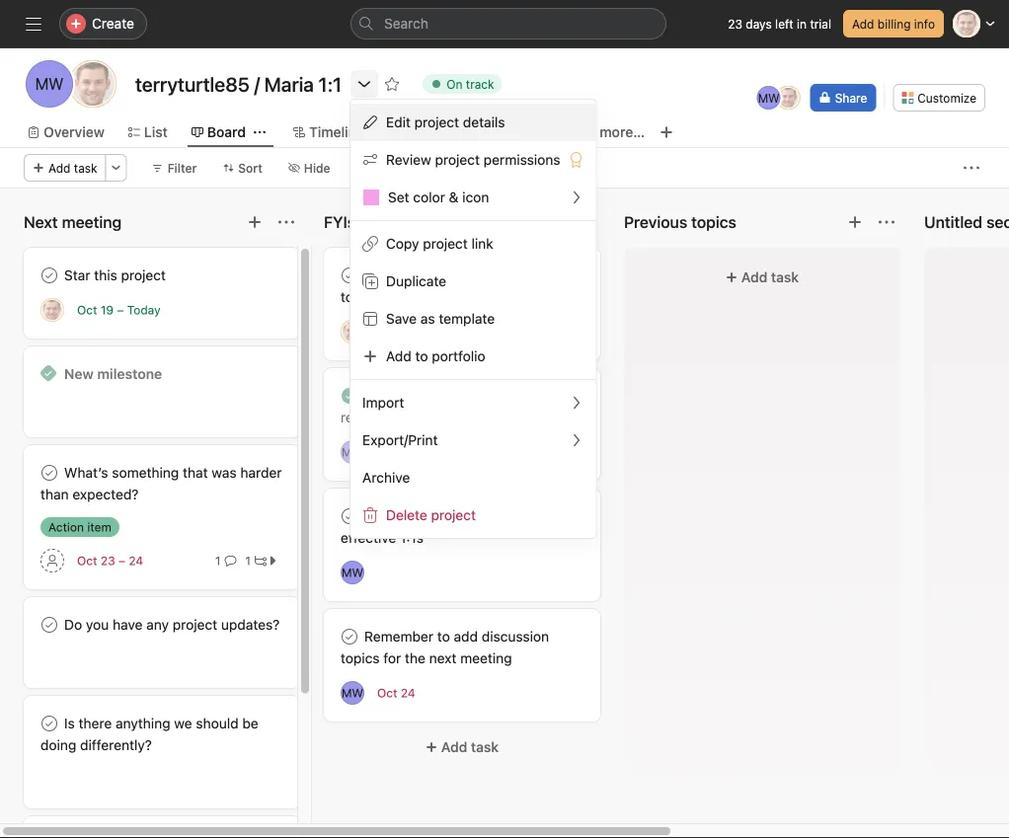 Task type: locate. For each thing, give the bounding box(es) containing it.
1 mw button from the top
[[341, 440, 364, 464]]

meeting
[[460, 289, 512, 305], [423, 409, 474, 426], [460, 650, 512, 667]]

tt button left save
[[341, 320, 364, 344]]

2 vertical spatial task
[[471, 739, 499, 756]]

0 vertical spatial add task button
[[24, 154, 106, 182]]

1 horizontal spatial 23
[[728, 17, 743, 31]]

None text field
[[130, 66, 347, 102]]

1 next from the top
[[429, 289, 457, 305]]

project right any
[[173, 617, 217, 633]]

2 discussion from the top
[[482, 629, 549, 645]]

discussion for tt
[[482, 267, 549, 283]]

0 vertical spatial completed image
[[338, 264, 361, 287]]

review
[[386, 152, 431, 168]]

remember for tt
[[364, 267, 434, 283]]

1 horizontal spatial add task
[[441, 739, 499, 756]]

3 add task image from the left
[[847, 214, 863, 230]]

24 for mw
[[401, 686, 415, 700]]

add task image
[[247, 214, 263, 230], [547, 214, 563, 230], [847, 214, 863, 230]]

2 horizontal spatial task
[[771, 269, 799, 285]]

the for mw
[[405, 650, 426, 667]]

1 vertical spatial task
[[771, 269, 799, 285]]

0 vertical spatial 24
[[401, 325, 415, 339]]

1 horizontal spatial add task image
[[547, 214, 563, 230]]

left
[[775, 17, 794, 31]]

1 vertical spatial discussion
[[482, 629, 549, 645]]

1 discussion from the top
[[482, 267, 549, 283]]

project left link
[[423, 236, 468, 252]]

1 vertical spatial oct 24 button
[[377, 686, 415, 700]]

0 horizontal spatial tt button
[[40, 298, 64, 322]]

2 for from the top
[[383, 650, 401, 667]]

anything
[[116, 716, 170, 732]]

oct 24 button for tt
[[377, 325, 415, 339]]

topics for mw
[[341, 650, 380, 667]]

0 vertical spatial for
[[383, 289, 401, 305]]

2 1 from the left
[[245, 554, 251, 568]]

0 vertical spatial 19
[[101, 303, 114, 317]]

0 vertical spatial the
[[405, 289, 426, 305]]

0 horizontal spatial add task image
[[247, 214, 263, 230]]

2 vertical spatial meeting
[[460, 650, 512, 667]]

completed image
[[38, 264, 61, 287], [338, 505, 361, 528], [38, 613, 61, 637], [338, 625, 361, 649], [38, 712, 61, 736]]

2 remember to add discussion topics for the next meeting from the top
[[341, 629, 549, 667]]

there
[[79, 716, 112, 732]]

search button
[[351, 8, 667, 40]]

next
[[429, 289, 457, 305], [429, 650, 457, 667]]

1 vertical spatial mw button
[[341, 561, 364, 585]]

2 completed checkbox from the top
[[38, 712, 61, 736]]

project for review
[[435, 152, 480, 168]]

2 1 button from the left
[[240, 551, 283, 571]]

to
[[437, 267, 450, 283], [415, 348, 428, 364], [511, 508, 523, 524], [437, 629, 450, 645]]

scheduled,
[[452, 388, 522, 404]]

link
[[472, 236, 494, 252]]

completed checkbox for is there anything we should be doing differently?
[[38, 712, 61, 736]]

more section actions image
[[879, 214, 895, 230]]

meeting for tt
[[460, 289, 512, 305]]

search list box
[[351, 8, 667, 40]]

your
[[493, 409, 521, 426]]

0 horizontal spatial task
[[74, 161, 97, 175]]

19 left "20"
[[401, 445, 414, 459]]

updates?
[[221, 617, 280, 633]]

23 left days
[[728, 17, 743, 31]]

oct 24
[[377, 325, 415, 339], [377, 686, 415, 700]]

–
[[117, 303, 124, 317], [417, 445, 424, 459], [118, 554, 125, 568]]

completed image for if not already scheduled, set up a recurring 1:1 meeting in your calendar
[[338, 384, 361, 408]]

1 vertical spatial for
[[383, 650, 401, 667]]

1 for from the top
[[383, 289, 401, 305]]

customize button
[[893, 84, 986, 112]]

0 horizontal spatial add task button
[[24, 154, 106, 182]]

completed image for star this project
[[38, 264, 61, 287]]

1 up "updates?"
[[245, 554, 251, 568]]

task
[[74, 161, 97, 175], [771, 269, 799, 285], [471, 739, 499, 756]]

mw
[[35, 75, 64, 93], [758, 91, 780, 105], [342, 445, 363, 459], [342, 566, 363, 580], [342, 686, 363, 700]]

calendar
[[404, 124, 463, 140]]

add task image down permissions
[[547, 214, 563, 230]]

calendar
[[525, 409, 580, 426]]

workflow link
[[486, 121, 564, 143]]

tt button for fyis
[[341, 320, 364, 344]]

project right edit at the top of the page
[[414, 114, 459, 130]]

more actions image
[[110, 162, 122, 174]]

2 vertical spatial add task
[[441, 739, 499, 756]]

0 vertical spatial task
[[74, 161, 97, 175]]

– up the have
[[118, 554, 125, 568]]

mw for 'mw' button for remember to add discussion topics for the next meeting
[[342, 686, 363, 700]]

1 vertical spatial oct 24
[[377, 686, 415, 700]]

oct 24 for tt
[[377, 325, 415, 339]]

24 for tt
[[401, 325, 415, 339]]

mw button
[[341, 440, 364, 464], [341, 561, 364, 585], [341, 681, 364, 705]]

add task button
[[24, 154, 106, 182], [636, 260, 889, 295], [324, 730, 600, 765]]

2 horizontal spatial add task image
[[847, 214, 863, 230]]

on track button
[[414, 70, 511, 98]]

19
[[101, 303, 114, 317], [401, 445, 414, 459]]

1 topics from the top
[[341, 289, 380, 305]]

list link
[[128, 121, 168, 143]]

1 horizontal spatial in
[[797, 17, 807, 31]]

add task image for fyis
[[547, 214, 563, 230]]

1 vertical spatial –
[[417, 445, 424, 459]]

1 vertical spatial completed checkbox
[[38, 712, 61, 736]]

completed image
[[338, 264, 361, 287], [338, 384, 361, 408], [38, 461, 61, 485]]

1 horizontal spatial 19
[[401, 445, 414, 459]]

0 vertical spatial remember
[[364, 267, 434, 283]]

4 more…
[[587, 124, 645, 140]]

add for add task button to the bottom
[[441, 739, 467, 756]]

in
[[797, 17, 807, 31], [478, 409, 489, 426]]

item
[[87, 520, 111, 534]]

completed checkbox left 'is'
[[38, 712, 61, 736]]

2 oct 24 from the top
[[377, 686, 415, 700]]

1 the from the top
[[405, 289, 426, 305]]

any
[[146, 617, 169, 633]]

0 vertical spatial mw button
[[341, 440, 364, 464]]

add to starred image
[[384, 76, 400, 92]]

1 vertical spatial next
[[429, 650, 457, 667]]

0 vertical spatial discussion
[[482, 267, 549, 283]]

1 completed checkbox from the top
[[38, 461, 61, 485]]

add task image left more section actions image
[[847, 214, 863, 230]]

timeline link
[[293, 121, 364, 143]]

project for delete
[[431, 507, 476, 523]]

for
[[383, 289, 401, 305], [383, 650, 401, 667]]

more actions image
[[964, 160, 980, 176]]

calendar link
[[388, 121, 463, 143]]

0 horizontal spatial 19
[[101, 303, 114, 317]]

1 oct 24 button from the top
[[377, 325, 415, 339]]

2 vertical spatial mw button
[[341, 681, 364, 705]]

19 down this
[[101, 303, 114, 317]]

1 vertical spatial 19
[[401, 445, 414, 459]]

save as template
[[386, 311, 495, 327]]

23 down item
[[101, 554, 115, 568]]

2 the from the top
[[405, 650, 426, 667]]

in right left
[[797, 17, 807, 31]]

3 mw button from the top
[[341, 681, 364, 705]]

add task image left more section actions icon
[[247, 214, 263, 230]]

today
[[127, 303, 161, 317]]

add tab image
[[659, 124, 675, 140]]

0 vertical spatial 23
[[728, 17, 743, 31]]

1 horizontal spatial add task button
[[324, 730, 600, 765]]

differently?
[[80, 737, 152, 754]]

import
[[362, 395, 404, 411]]

4 more… button
[[587, 121, 645, 143]]

for for tt
[[383, 289, 401, 305]]

completed image up "than"
[[38, 461, 61, 485]]

review project permissions
[[386, 152, 560, 168]]

new milestone
[[64, 366, 162, 382]]

1 vertical spatial add
[[454, 629, 478, 645]]

action item
[[48, 520, 111, 534]]

completed image down fyis
[[338, 264, 361, 287]]

1 horizontal spatial tt button
[[341, 320, 364, 344]]

0 vertical spatial remember to add discussion topics for the next meeting
[[341, 267, 549, 305]]

add for the left add task button
[[48, 161, 71, 175]]

0 vertical spatial –
[[117, 303, 124, 317]]

0 vertical spatial topics
[[341, 289, 380, 305]]

19 for this
[[101, 303, 114, 317]]

on track
[[447, 77, 494, 91]]

1 add from the top
[[454, 267, 478, 283]]

1 vertical spatial topics
[[341, 650, 380, 667]]

1 horizontal spatial task
[[471, 739, 499, 756]]

meeting for mw
[[460, 650, 512, 667]]

add to portfolio
[[386, 348, 486, 364]]

archive
[[362, 470, 410, 486]]

24
[[401, 325, 415, 339], [129, 554, 143, 568], [401, 686, 415, 700]]

completed image for learn more about how to run effective 1:1s
[[338, 505, 361, 528]]

completed image for do you have any project updates?
[[38, 613, 61, 637]]

add
[[454, 267, 478, 283], [454, 629, 478, 645]]

Completed checkbox
[[38, 264, 61, 287], [338, 264, 361, 287], [338, 384, 361, 408], [338, 505, 361, 528], [38, 613, 61, 637], [338, 625, 361, 649]]

0 horizontal spatial 1
[[215, 554, 221, 568]]

1 remember from the top
[[364, 267, 434, 283]]

Completed checkbox
[[38, 461, 61, 485], [38, 712, 61, 736]]

0 vertical spatial add
[[454, 267, 478, 283]]

fyis
[[324, 213, 356, 232]]

2 next from the top
[[429, 650, 457, 667]]

tt button
[[40, 298, 64, 322], [341, 320, 364, 344]]

board link
[[191, 121, 246, 143]]

completed checkbox up "than"
[[38, 461, 61, 485]]

1 vertical spatial meeting
[[423, 409, 474, 426]]

1 vertical spatial add task button
[[636, 260, 889, 295]]

workflow
[[502, 124, 564, 140]]

previous topics
[[624, 213, 737, 232]]

1 oct 24 from the top
[[377, 325, 415, 339]]

– left "20"
[[417, 445, 424, 459]]

0 vertical spatial completed checkbox
[[38, 461, 61, 485]]

in down scheduled,
[[478, 409, 489, 426]]

23
[[728, 17, 743, 31], [101, 554, 115, 568]]

remember to add discussion topics for the next meeting for mw
[[341, 629, 549, 667]]

next meeting
[[24, 213, 122, 232]]

2 remember from the top
[[364, 629, 434, 645]]

1 1 button from the left
[[211, 551, 240, 571]]

oct 23 – 24
[[77, 554, 143, 568]]

oct 19 – 20
[[377, 445, 442, 459]]

0 vertical spatial oct 24 button
[[377, 325, 415, 339]]

1 up do you have any project updates?
[[215, 554, 221, 568]]

0 vertical spatial next
[[429, 289, 457, 305]]

project left how
[[431, 507, 476, 523]]

task for add task button to the right
[[771, 269, 799, 285]]

remember for mw
[[364, 629, 434, 645]]

1 vertical spatial remember to add discussion topics for the next meeting
[[341, 629, 549, 667]]

2 add from the top
[[454, 629, 478, 645]]

info
[[914, 17, 935, 31]]

completed image left if at the left
[[338, 384, 361, 408]]

1 vertical spatial remember
[[364, 629, 434, 645]]

project up today
[[121, 267, 166, 283]]

2 oct 24 button from the top
[[377, 686, 415, 700]]

0 vertical spatial meeting
[[460, 289, 512, 305]]

oct
[[77, 303, 97, 317], [377, 325, 397, 339], [377, 445, 397, 459], [77, 554, 97, 568], [377, 686, 397, 700]]

0 horizontal spatial in
[[478, 409, 489, 426]]

project inside the "edit project details" menu item
[[414, 114, 459, 130]]

tt button down star
[[40, 298, 64, 322]]

add
[[852, 17, 874, 31], [48, 161, 71, 175], [742, 269, 768, 285], [386, 348, 412, 364], [441, 739, 467, 756]]

star
[[64, 267, 90, 283]]

2 vertical spatial 24
[[401, 686, 415, 700]]

0 vertical spatial oct 24
[[377, 325, 415, 339]]

project
[[414, 114, 459, 130], [435, 152, 480, 168], [423, 236, 468, 252], [121, 267, 166, 283], [431, 507, 476, 523], [173, 617, 217, 633]]

1 vertical spatial completed image
[[338, 384, 361, 408]]

next for tt
[[429, 289, 457, 305]]

2 add task image from the left
[[547, 214, 563, 230]]

1 vertical spatial the
[[405, 650, 426, 667]]

2 horizontal spatial add task button
[[636, 260, 889, 295]]

up
[[549, 388, 565, 404]]

board
[[207, 124, 246, 140]]

oct 24 button for mw
[[377, 686, 415, 700]]

1 button
[[211, 551, 240, 571], [240, 551, 283, 571]]

2 vertical spatial completed image
[[38, 461, 61, 485]]

trial
[[810, 17, 832, 31]]

2 topics from the top
[[341, 650, 380, 667]]

project down calendar
[[435, 152, 480, 168]]

template
[[439, 311, 495, 327]]

as
[[421, 311, 435, 327]]

completed image for remember to add discussion topics for the next meeting
[[338, 264, 361, 287]]

0 horizontal spatial add task
[[48, 161, 97, 175]]

0 horizontal spatial 23
[[101, 554, 115, 568]]

1 vertical spatial in
[[478, 409, 489, 426]]

– left today
[[117, 303, 124, 317]]

1 add task image from the left
[[247, 214, 263, 230]]

1 vertical spatial add task
[[742, 269, 799, 285]]

customize
[[918, 91, 977, 105]]

1 vertical spatial 23
[[101, 554, 115, 568]]

learn
[[364, 508, 400, 524]]

1 horizontal spatial 1
[[245, 554, 251, 568]]

1 remember to add discussion topics for the next meeting from the top
[[341, 267, 549, 305]]

add for tt
[[454, 267, 478, 283]]

have
[[113, 617, 143, 633]]



Task type: describe. For each thing, give the bounding box(es) containing it.
mw for 'mw' button corresponding to if not already scheduled, set up a recurring 1:1 meeting in your calendar
[[342, 445, 363, 459]]

show options image
[[357, 76, 372, 92]]

color
[[413, 189, 445, 205]]

if not already scheduled, set up a recurring 1:1 meeting in your calendar
[[341, 388, 580, 426]]

completed image for remember to add discussion topics for the next meeting
[[338, 625, 361, 649]]

was
[[212, 465, 237, 481]]

mw button for remember to add discussion topics for the next meeting
[[341, 681, 364, 705]]

the for tt
[[405, 289, 426, 305]]

edit project details
[[386, 114, 505, 130]]

copy project link
[[386, 236, 494, 252]]

to inside learn more about how to run effective 1:1s
[[511, 508, 523, 524]]

overview
[[43, 124, 105, 140]]

completed image for what's something that was harder than expected?
[[38, 461, 61, 485]]

20
[[427, 445, 442, 459]]

1:1s
[[400, 530, 424, 546]]

next for mw
[[429, 650, 457, 667]]

list
[[144, 124, 168, 140]]

delete
[[386, 507, 427, 523]]

learn more about how to run effective 1:1s
[[341, 508, 548, 546]]

edit
[[386, 114, 411, 130]]

sort button
[[214, 154, 271, 182]]

tt up overview
[[83, 75, 103, 93]]

copy
[[386, 236, 419, 252]]

– for already
[[417, 445, 424, 459]]

set
[[388, 189, 409, 205]]

create
[[92, 15, 134, 32]]

more section actions image
[[279, 214, 294, 230]]

you
[[86, 617, 109, 633]]

timeline
[[309, 124, 364, 140]]

icon
[[462, 189, 489, 205]]

billing
[[878, 17, 911, 31]]

this
[[94, 267, 117, 283]]

4
[[587, 124, 596, 140]]

share
[[835, 91, 867, 105]]

remember to add discussion topics for the next meeting for tt
[[341, 267, 549, 305]]

0 vertical spatial add task
[[48, 161, 97, 175]]

hide button
[[279, 154, 339, 182]]

do
[[64, 617, 82, 633]]

run
[[527, 508, 548, 524]]

0 vertical spatial in
[[797, 17, 807, 31]]

add task image for next meeting
[[247, 214, 263, 230]]

if
[[364, 388, 373, 404]]

add task image for previous topics
[[847, 214, 863, 230]]

not
[[377, 388, 397, 404]]

effective
[[341, 530, 396, 546]]

task for the left add task button
[[74, 161, 97, 175]]

oct for today
[[77, 303, 97, 317]]

23 days left in trial
[[728, 17, 832, 31]]

meeting inside if not already scheduled, set up a recurring 1:1 meeting in your calendar
[[423, 409, 474, 426]]

completed milestone image
[[40, 365, 56, 381]]

– for project
[[117, 303, 124, 317]]

duplicate
[[386, 273, 446, 289]]

edit project details menu item
[[351, 104, 596, 141]]

for for mw
[[383, 650, 401, 667]]

2 vertical spatial add task button
[[324, 730, 600, 765]]

days
[[746, 17, 772, 31]]

track
[[466, 77, 494, 91]]

more…
[[600, 124, 645, 140]]

be
[[242, 716, 258, 732]]

sort
[[238, 161, 263, 175]]

how
[[481, 508, 507, 524]]

overview link
[[28, 121, 105, 143]]

save
[[386, 311, 417, 327]]

is there anything we should be doing differently?
[[40, 716, 258, 754]]

is
[[64, 716, 75, 732]]

set color & icon
[[388, 189, 489, 205]]

harder
[[240, 465, 282, 481]]

project for copy
[[423, 236, 468, 252]]

2 horizontal spatial add task
[[742, 269, 799, 285]]

1 vertical spatial 24
[[129, 554, 143, 568]]

action
[[48, 520, 84, 534]]

permissions
[[484, 152, 560, 168]]

export/print
[[362, 432, 438, 448]]

what's
[[64, 465, 108, 481]]

recurring
[[341, 409, 399, 426]]

tab actions image
[[254, 126, 266, 138]]

hide
[[304, 161, 330, 175]]

add billing info
[[852, 17, 935, 31]]

2 mw button from the top
[[341, 561, 364, 585]]

than
[[40, 486, 69, 503]]

oct for 20
[[377, 445, 397, 459]]

expand sidebar image
[[26, 16, 41, 32]]

new
[[64, 366, 94, 382]]

mw button for if not already scheduled, set up a recurring 1:1 meeting in your calendar
[[341, 440, 364, 464]]

milestone
[[97, 366, 162, 382]]

&
[[449, 189, 459, 205]]

expected?
[[72, 486, 139, 503]]

tt up completed milestone image
[[45, 303, 60, 317]]

task for add task button to the bottom
[[471, 739, 499, 756]]

mw for 2nd 'mw' button
[[342, 566, 363, 580]]

completed checkbox for what's something that was harder than expected?
[[38, 461, 61, 485]]

details
[[463, 114, 505, 130]]

filter
[[168, 161, 197, 175]]

about
[[440, 508, 477, 524]]

in inside if not already scheduled, set up a recurring 1:1 meeting in your calendar
[[478, 409, 489, 426]]

completed image for is there anything we should be doing differently?
[[38, 712, 61, 736]]

add billing info button
[[843, 10, 944, 38]]

oct for 24
[[77, 554, 97, 568]]

discussion for mw
[[482, 629, 549, 645]]

add for mw
[[454, 629, 478, 645]]

2 vertical spatial –
[[118, 554, 125, 568]]

more
[[404, 508, 437, 524]]

tt button for next meeting
[[40, 298, 64, 322]]

doing
[[40, 737, 76, 754]]

oct 24 for mw
[[377, 686, 415, 700]]

Completed milestone checkbox
[[40, 365, 56, 381]]

set
[[525, 388, 545, 404]]

project for edit
[[414, 114, 459, 130]]

portfolio
[[432, 348, 486, 364]]

already
[[401, 388, 448, 404]]

add for add task button to the right
[[742, 269, 768, 285]]

create button
[[59, 8, 147, 40]]

tt left the share button
[[781, 91, 796, 105]]

filter button
[[143, 154, 206, 182]]

star this project
[[64, 267, 166, 283]]

do you have any project updates?
[[64, 617, 280, 633]]

search
[[384, 15, 429, 32]]

what's something that was harder than expected?
[[40, 465, 282, 503]]

untitled sec
[[924, 213, 1009, 232]]

a
[[569, 388, 576, 404]]

tt left save
[[345, 325, 360, 339]]

topics for tt
[[341, 289, 380, 305]]

19 for not
[[401, 445, 414, 459]]

1 1 from the left
[[215, 554, 221, 568]]

on
[[447, 77, 463, 91]]



Task type: vqa. For each thing, say whether or not it's contained in the screenshot.
MW's add
yes



